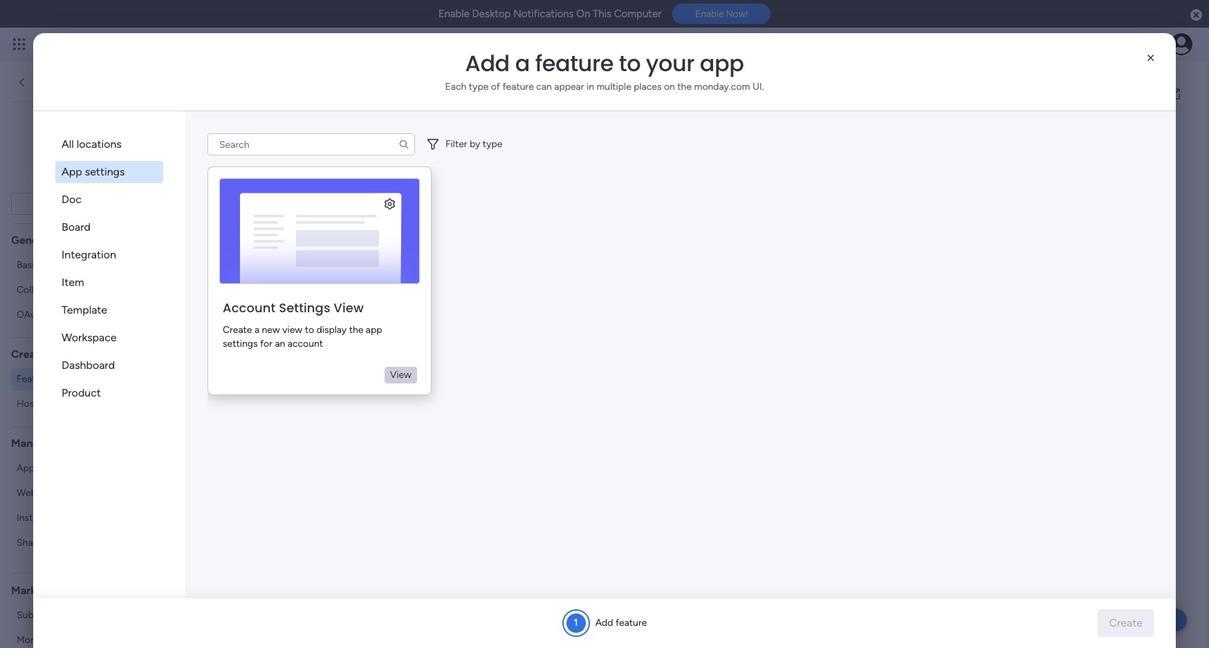 Task type: describe. For each thing, give the bounding box(es) containing it.
new
[[60, 170, 87, 185]]

dashboard
[[62, 359, 115, 372]]

general
[[11, 233, 51, 247]]

app versions
[[17, 463, 74, 474]]

enable now!
[[695, 8, 748, 20]]

oauth
[[17, 309, 45, 321]]

add a feature to your app dialog
[[0, 0, 1209, 649]]

1
[[574, 618, 578, 630]]

app versions link
[[11, 458, 163, 480]]

account
[[223, 299, 276, 317]]

monetization link
[[11, 630, 163, 649]]

install link
[[11, 507, 163, 530]]

desktop
[[472, 8, 511, 20]]

close image
[[1144, 51, 1158, 65]]

locations
[[77, 138, 122, 151]]

to inside add a feature to your app each type of feature can appear in multiple places on the monday.com ui.
[[619, 48, 641, 79]]

create for create
[[11, 348, 46, 361]]

settings
[[279, 299, 330, 317]]

Search search field
[[208, 134, 415, 156]]

webhooks
[[17, 487, 62, 499]]

0 vertical spatial view
[[334, 299, 364, 317]]

notifications
[[513, 8, 574, 20]]

manage
[[11, 437, 51, 450]]

board
[[62, 221, 91, 234]]

filter by type button
[[421, 134, 508, 156]]

enable now! button
[[673, 4, 771, 24]]

basic information link
[[11, 254, 163, 276]]

app for app versions
[[17, 463, 35, 474]]

ui.
[[753, 81, 764, 93]]

add a feature to your app document
[[33, 33, 1176, 649]]

basic information
[[17, 259, 92, 271]]

collaborators link
[[11, 279, 163, 301]]

appear
[[554, 81, 584, 93]]

settings inside create a new view to display the app settings for an account
[[223, 338, 258, 350]]

select product image
[[12, 37, 26, 51]]

add a feature to your app each type of feature can appear in multiple places on the monday.com ui.
[[445, 48, 764, 93]]

webhooks link
[[11, 483, 163, 505]]

add feature
[[595, 618, 647, 630]]

computer
[[614, 8, 662, 20]]

version
[[36, 199, 61, 208]]

the inside add a feature to your app each type of feature can appear in multiple places on the monday.com ui.
[[678, 81, 692, 93]]

a for add
[[515, 48, 530, 79]]

version :
[[36, 199, 63, 208]]

versions
[[37, 463, 74, 474]]

account settings view image
[[219, 178, 420, 284]]

1 vertical spatial view
[[390, 369, 412, 381]]

create a new view to display the app settings for an account
[[223, 324, 382, 350]]

add for a
[[465, 48, 510, 79]]

help button
[[1139, 610, 1187, 632]]

monday
[[39, 36, 86, 52]]

on
[[576, 8, 590, 20]]

new app
[[60, 170, 114, 185]]

help
[[1151, 614, 1175, 628]]

share link
[[11, 532, 163, 555]]

places
[[634, 81, 662, 93]]

submit app
[[17, 610, 67, 622]]

enable for enable now!
[[695, 8, 724, 20]]

hosting
[[17, 398, 51, 410]]

integration
[[62, 248, 116, 262]]

for
[[260, 338, 273, 350]]

all
[[62, 138, 74, 151]]



Task type: locate. For each thing, give the bounding box(es) containing it.
0 horizontal spatial app
[[50, 610, 67, 622]]

0 horizontal spatial view
[[334, 299, 364, 317]]

each
[[445, 81, 466, 93]]

multiple
[[597, 81, 632, 93]]

search image
[[399, 139, 410, 150]]

create
[[223, 324, 252, 336], [11, 348, 46, 361]]

1 vertical spatial settings
[[223, 338, 258, 350]]

now!
[[726, 8, 748, 20]]

0 vertical spatial add
[[465, 48, 510, 79]]

app inside 'link'
[[17, 463, 35, 474]]

app for app settings
[[62, 165, 82, 178]]

1 horizontal spatial create
[[223, 324, 252, 336]]

the right display
[[349, 324, 363, 336]]

hosting link
[[11, 393, 163, 415]]

all locations
[[62, 138, 122, 151]]

create up features in the left bottom of the page
[[11, 348, 46, 361]]

0 horizontal spatial enable
[[438, 8, 470, 20]]

app inside create a new view to display the app settings for an account
[[366, 324, 382, 336]]

a left "new"
[[255, 324, 260, 336]]

1 horizontal spatial view
[[390, 369, 412, 381]]

0 vertical spatial app
[[700, 48, 744, 79]]

enable desktop notifications on this computer
[[438, 8, 662, 20]]

a inside add a feature to your app each type of feature can appear in multiple places on the monday.com ui.
[[515, 48, 530, 79]]

filter by type
[[446, 138, 503, 150]]

1 vertical spatial a
[[255, 324, 260, 336]]

1 vertical spatial type
[[483, 138, 503, 150]]

0 vertical spatial type
[[469, 81, 489, 93]]

create for create a new view to display the app settings for an account
[[223, 324, 252, 336]]

oauth link
[[11, 304, 163, 326]]

monday.com
[[694, 81, 750, 93]]

0 horizontal spatial feature
[[503, 81, 534, 93]]

marketplace
[[11, 584, 74, 597]]

submit
[[17, 610, 48, 622]]

app right display
[[366, 324, 382, 336]]

1 vertical spatial create
[[11, 348, 46, 361]]

can
[[536, 81, 552, 93]]

1 vertical spatial add
[[595, 618, 613, 630]]

0 vertical spatial settings
[[85, 165, 125, 178]]

1 horizontal spatial app
[[366, 324, 382, 336]]

enable left desktop in the top left of the page
[[438, 8, 470, 20]]

1 button
[[566, 614, 586, 634]]

1 vertical spatial feature
[[503, 81, 534, 93]]

add inside add a feature to your app each type of feature can appear in multiple places on the monday.com ui.
[[465, 48, 510, 79]]

a down notifications
[[515, 48, 530, 79]]

1 horizontal spatial enable
[[695, 8, 724, 20]]

view
[[334, 299, 364, 317], [390, 369, 412, 381]]

type inside button
[[483, 138, 503, 150]]

a for create
[[255, 324, 260, 336]]

by
[[470, 138, 480, 150]]

app inside document
[[62, 165, 82, 178]]

the
[[678, 81, 692, 93], [349, 324, 363, 336]]

submit app link
[[11, 605, 163, 627]]

feature up appear
[[535, 48, 614, 79]]

template
[[62, 304, 107, 317]]

settings left for
[[223, 338, 258, 350]]

add for feature
[[595, 618, 613, 630]]

type
[[469, 81, 489, 93], [483, 138, 503, 150]]

app inside add a feature to your app each type of feature can appear in multiple places on the monday.com ui.
[[700, 48, 744, 79]]

1 horizontal spatial feature
[[535, 48, 614, 79]]

app right new
[[90, 170, 114, 185]]

1 vertical spatial the
[[349, 324, 363, 336]]

add right 1 button
[[595, 618, 613, 630]]

app right submit
[[50, 610, 67, 622]]

doc
[[62, 193, 82, 206]]

type right by
[[483, 138, 503, 150]]

display
[[316, 324, 347, 336]]

0 vertical spatial create
[[223, 324, 252, 336]]

your
[[646, 48, 695, 79]]

of
[[491, 81, 500, 93]]

to inside create a new view to display the app settings for an account
[[305, 324, 314, 336]]

app settings
[[62, 165, 125, 178]]

in
[[587, 81, 594, 93]]

0 horizontal spatial settings
[[85, 165, 125, 178]]

workspace
[[62, 331, 117, 345]]

1 horizontal spatial the
[[678, 81, 692, 93]]

basic
[[17, 259, 39, 271]]

the inside create a new view to display the app settings for an account
[[349, 324, 363, 336]]

0 horizontal spatial a
[[255, 324, 260, 336]]

type inside add a feature to your app each type of feature can appear in multiple places on the monday.com ui.
[[469, 81, 489, 93]]

create down the "account"
[[223, 324, 252, 336]]

app
[[62, 165, 82, 178], [90, 170, 114, 185], [17, 463, 35, 474]]

feature right 1 button
[[616, 618, 647, 630]]

app down manage
[[17, 463, 35, 474]]

2 horizontal spatial app
[[90, 170, 114, 185]]

filter
[[446, 138, 467, 150]]

monetization
[[17, 635, 74, 647]]

1 horizontal spatial app
[[62, 165, 82, 178]]

app up monday.com
[[700, 48, 744, 79]]

na
[[80, 129, 94, 141]]

1 vertical spatial to
[[305, 324, 314, 336]]

add
[[465, 48, 510, 79], [595, 618, 613, 630]]

0 horizontal spatial app
[[17, 463, 35, 474]]

2 horizontal spatial app
[[700, 48, 744, 79]]

create inside create a new view to display the app settings for an account
[[223, 324, 252, 336]]

1 horizontal spatial settings
[[223, 338, 258, 350]]

0 horizontal spatial the
[[349, 324, 363, 336]]

2 vertical spatial feature
[[616, 618, 647, 630]]

app up doc
[[62, 165, 82, 178]]

enable inside enable now! button
[[695, 8, 724, 20]]

1 horizontal spatial add
[[595, 618, 613, 630]]

add up the of
[[465, 48, 510, 79]]

v1
[[65, 199, 73, 208]]

0 horizontal spatial create
[[11, 348, 46, 361]]

product
[[62, 387, 101, 400]]

1 horizontal spatial to
[[619, 48, 641, 79]]

dapulse close image
[[1191, 8, 1202, 22]]

features link
[[11, 368, 163, 391]]

this
[[593, 8, 612, 20]]

0 vertical spatial the
[[678, 81, 692, 93]]

enable
[[438, 8, 470, 20], [695, 8, 724, 20]]

0 horizontal spatial add
[[465, 48, 510, 79]]

to up account
[[305, 324, 314, 336]]

0 vertical spatial feature
[[535, 48, 614, 79]]

share
[[17, 537, 41, 549]]

information
[[42, 259, 92, 271]]

2 vertical spatial app
[[50, 610, 67, 622]]

to up multiple
[[619, 48, 641, 79]]

the right on
[[678, 81, 692, 93]]

app
[[700, 48, 744, 79], [366, 324, 382, 336], [50, 610, 67, 622]]

on
[[664, 81, 675, 93]]

view
[[282, 324, 302, 336]]

feature
[[535, 48, 614, 79], [503, 81, 534, 93], [616, 618, 647, 630]]

features
[[17, 373, 54, 385]]

a
[[515, 48, 530, 79], [255, 324, 260, 336]]

feature right the of
[[503, 81, 534, 93]]

1 horizontal spatial a
[[515, 48, 530, 79]]

install
[[17, 512, 42, 524]]

enable left now!
[[695, 8, 724, 20]]

a inside create a new view to display the app settings for an account
[[255, 324, 260, 336]]

account
[[288, 338, 323, 350]]

None search field
[[208, 134, 415, 156]]

settings
[[85, 165, 125, 178], [223, 338, 258, 350]]

collaborators
[[17, 284, 75, 296]]

account settings view
[[223, 299, 364, 317]]

new
[[262, 324, 280, 336]]

0 vertical spatial to
[[619, 48, 641, 79]]

0 horizontal spatial to
[[305, 324, 314, 336]]

enable for enable desktop notifications on this computer
[[438, 8, 470, 20]]

item
[[62, 276, 84, 289]]

1 vertical spatial app
[[366, 324, 382, 336]]

to
[[619, 48, 641, 79], [305, 324, 314, 336]]

2 horizontal spatial feature
[[616, 618, 647, 630]]

an
[[275, 338, 285, 350]]

settings down 'locations'
[[85, 165, 125, 178]]

type left the of
[[469, 81, 489, 93]]

:
[[61, 199, 63, 208]]

0 vertical spatial a
[[515, 48, 530, 79]]

kendall parks image
[[1171, 33, 1193, 55]]



Task type: vqa. For each thing, say whether or not it's contained in the screenshot.
the bottommost type
yes



